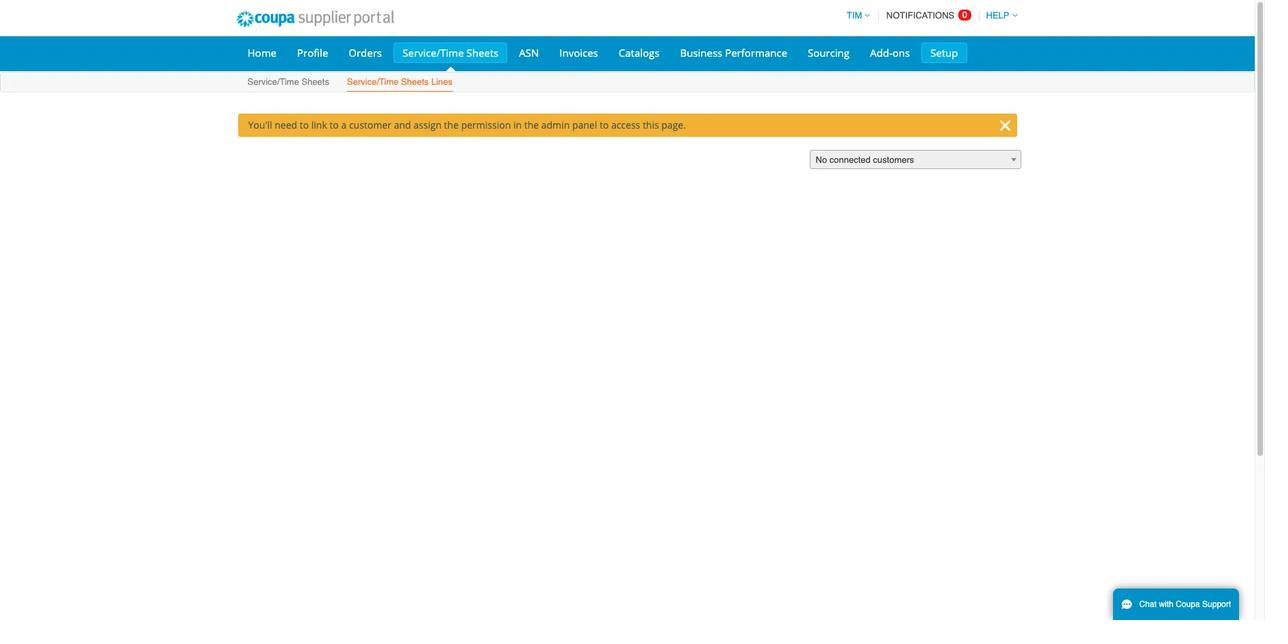 Task type: describe. For each thing, give the bounding box(es) containing it.
0
[[963, 10, 968, 20]]

permission
[[461, 118, 511, 131]]

this
[[643, 118, 659, 131]]

2 the from the left
[[524, 118, 539, 131]]

in
[[514, 118, 522, 131]]

service/time for rightmost "service/time sheets" link
[[403, 46, 464, 60]]

panel
[[572, 118, 597, 131]]

and
[[394, 118, 411, 131]]

service/time sheets lines link
[[346, 74, 453, 92]]

asn link
[[510, 42, 548, 63]]

you'll
[[248, 118, 272, 131]]

notifications
[[887, 10, 955, 21]]

1 horizontal spatial service/time sheets link
[[394, 42, 508, 63]]

notifications 0
[[887, 10, 968, 21]]

business
[[680, 46, 723, 60]]

link
[[311, 118, 327, 131]]

invoices link
[[551, 42, 607, 63]]

customer
[[349, 118, 392, 131]]

0 horizontal spatial sheets
[[302, 77, 329, 87]]

you'll need to link to a customer and assign the permission in the admin panel to access this page.
[[248, 118, 686, 131]]

setup link
[[922, 42, 967, 63]]

service/time sheets lines
[[347, 77, 453, 87]]

performance
[[725, 46, 788, 60]]

service/time for the bottommost "service/time sheets" link
[[248, 77, 299, 87]]

help
[[986, 10, 1010, 21]]

customers
[[873, 155, 914, 165]]

2 horizontal spatial sheets
[[467, 46, 499, 60]]

3 to from the left
[[600, 118, 609, 131]]

support
[[1203, 600, 1231, 609]]

profile link
[[288, 42, 337, 63]]

business performance link
[[671, 42, 796, 63]]

setup
[[931, 46, 958, 60]]

admin
[[541, 118, 570, 131]]

orders link
[[340, 42, 391, 63]]

orders
[[349, 46, 382, 60]]

1 the from the left
[[444, 118, 459, 131]]

sourcing
[[808, 46, 850, 60]]

add-ons link
[[861, 42, 919, 63]]

add-
[[870, 46, 893, 60]]

service/time for "service/time sheets lines" 'link'
[[347, 77, 399, 87]]



Task type: vqa. For each thing, say whether or not it's contained in the screenshot.
you
no



Task type: locate. For each thing, give the bounding box(es) containing it.
sheets left lines
[[401, 77, 429, 87]]

1 horizontal spatial sheets
[[401, 77, 429, 87]]

no connected customers
[[816, 155, 914, 165]]

tim link
[[841, 10, 871, 21]]

need
[[275, 118, 297, 131]]

1 horizontal spatial to
[[330, 118, 339, 131]]

coupa supplier portal image
[[227, 2, 403, 36]]

assign
[[414, 118, 442, 131]]

sourcing link
[[799, 42, 859, 63]]

asn
[[519, 46, 539, 60]]

chat with coupa support
[[1140, 600, 1231, 609]]

1 vertical spatial service/time sheets
[[248, 77, 329, 87]]

0 horizontal spatial service/time sheets link
[[247, 74, 330, 92]]

service/time down orders
[[347, 77, 399, 87]]

business performance
[[680, 46, 788, 60]]

to
[[300, 118, 309, 131], [330, 118, 339, 131], [600, 118, 609, 131]]

sheets
[[467, 46, 499, 60], [302, 77, 329, 87], [401, 77, 429, 87]]

0 vertical spatial service/time sheets
[[403, 46, 499, 60]]

0 horizontal spatial to
[[300, 118, 309, 131]]

navigation
[[841, 2, 1018, 29]]

service/time
[[403, 46, 464, 60], [248, 77, 299, 87], [347, 77, 399, 87]]

2 horizontal spatial to
[[600, 118, 609, 131]]

1 to from the left
[[300, 118, 309, 131]]

profile
[[297, 46, 328, 60]]

connected
[[830, 155, 871, 165]]

to left link
[[300, 118, 309, 131]]

the right assign
[[444, 118, 459, 131]]

to left the "a"
[[330, 118, 339, 131]]

1 horizontal spatial service/time
[[347, 77, 399, 87]]

1 vertical spatial service/time sheets link
[[247, 74, 330, 92]]

No connected customers field
[[810, 150, 1021, 170]]

0 horizontal spatial service/time sheets
[[248, 77, 329, 87]]

catalogs link
[[610, 42, 669, 63]]

service/time sheets link
[[394, 42, 508, 63], [247, 74, 330, 92]]

lines
[[431, 77, 453, 87]]

a
[[341, 118, 347, 131]]

service/time sheets down the profile
[[248, 77, 329, 87]]

service/time down the home
[[248, 77, 299, 87]]

access
[[611, 118, 640, 131]]

page.
[[662, 118, 686, 131]]

the right "in"
[[524, 118, 539, 131]]

chat
[[1140, 600, 1157, 609]]

1 horizontal spatial the
[[524, 118, 539, 131]]

service/time inside 'link'
[[347, 77, 399, 87]]

service/time sheets link up lines
[[394, 42, 508, 63]]

home
[[248, 46, 277, 60]]

0 vertical spatial service/time sheets link
[[394, 42, 508, 63]]

2 horizontal spatial service/time
[[403, 46, 464, 60]]

chat with coupa support button
[[1113, 589, 1240, 620]]

service/time up lines
[[403, 46, 464, 60]]

sheets down profile link
[[302, 77, 329, 87]]

0 horizontal spatial service/time
[[248, 77, 299, 87]]

no
[[816, 155, 827, 165]]

No connected customers text field
[[810, 151, 1021, 170]]

sheets left asn
[[467, 46, 499, 60]]

the
[[444, 118, 459, 131], [524, 118, 539, 131]]

home link
[[239, 42, 286, 63]]

1 horizontal spatial service/time sheets
[[403, 46, 499, 60]]

service/time sheets link down the profile
[[247, 74, 330, 92]]

sheets inside 'link'
[[401, 77, 429, 87]]

with
[[1159, 600, 1174, 609]]

add-ons
[[870, 46, 910, 60]]

invoices
[[560, 46, 598, 60]]

service/time sheets up lines
[[403, 46, 499, 60]]

navigation containing notifications 0
[[841, 2, 1018, 29]]

2 to from the left
[[330, 118, 339, 131]]

to right panel
[[600, 118, 609, 131]]

ons
[[893, 46, 910, 60]]

service/time sheets
[[403, 46, 499, 60], [248, 77, 329, 87]]

catalogs
[[619, 46, 660, 60]]

0 horizontal spatial the
[[444, 118, 459, 131]]

coupa
[[1176, 600, 1200, 609]]

help link
[[980, 10, 1018, 21]]

tim
[[847, 10, 862, 21]]



